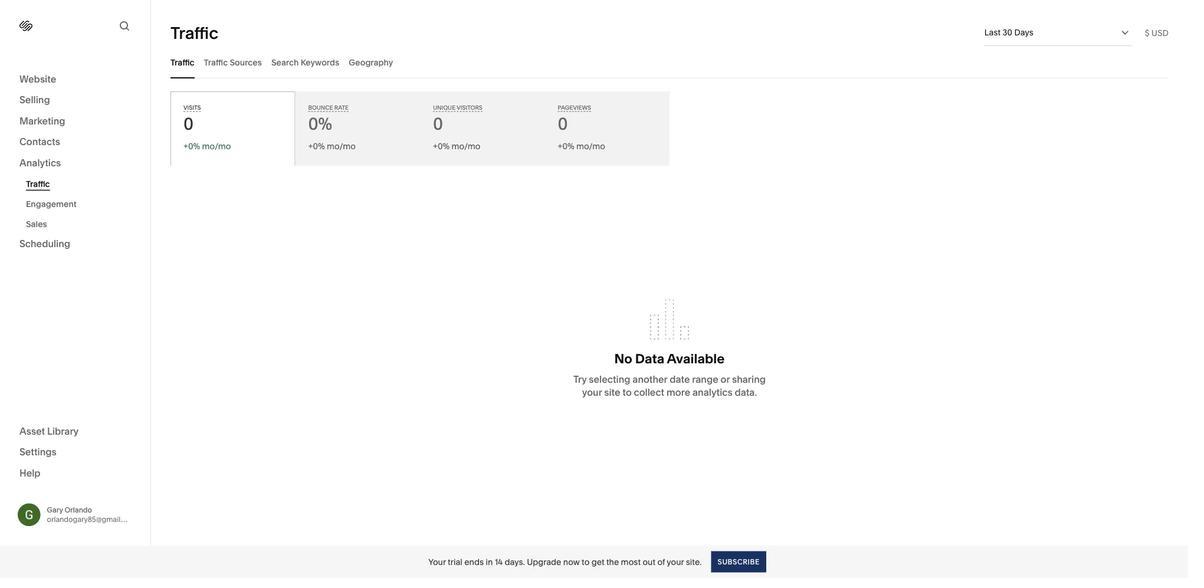 Task type: vqa. For each thing, say whether or not it's contained in the screenshot.
"Engagement" within engagement link
no



Task type: describe. For each thing, give the bounding box(es) containing it.
0 horizontal spatial to
[[582, 557, 590, 567]]

try
[[573, 374, 587, 385]]

2 mo/mo from the left
[[327, 141, 356, 151]]

visits
[[184, 104, 201, 111]]

last 30 days
[[985, 27, 1034, 37]]

available
[[667, 351, 725, 366]]

library
[[47, 425, 79, 437]]

0% inside unique visitors 0 0% mo/mo
[[438, 141, 450, 151]]

settings link
[[19, 446, 131, 460]]

most
[[621, 557, 641, 567]]

traffic up visits
[[171, 57, 194, 67]]

mo/mo inside visits 0 0% mo/mo
[[202, 141, 231, 151]]

subscribe button
[[711, 551, 766, 573]]

traffic inside button
[[204, 57, 228, 67]]

marketing link
[[19, 114, 131, 128]]

keywords
[[301, 57, 339, 67]]

usd
[[1152, 28, 1169, 38]]

upgrade
[[527, 557, 561, 567]]

sales link
[[26, 214, 137, 234]]

asset library link
[[19, 425, 131, 439]]

site.
[[686, 557, 702, 567]]

days
[[1015, 27, 1034, 37]]

0 for visits 0 0% mo/mo
[[184, 114, 194, 134]]

days.
[[505, 557, 525, 567]]

website
[[19, 73, 56, 85]]

asset library
[[19, 425, 79, 437]]

no data available
[[615, 351, 725, 366]]

search keywords
[[271, 57, 339, 67]]

sales
[[26, 219, 47, 229]]

marketing
[[19, 115, 65, 127]]

search keywords button
[[271, 46, 339, 78]]

traffic sources button
[[204, 46, 262, 78]]

website link
[[19, 73, 131, 86]]

rate
[[334, 104, 349, 111]]

engagement link
[[26, 194, 137, 214]]

gary
[[47, 506, 63, 514]]

bounce
[[308, 104, 333, 111]]

contacts link
[[19, 135, 131, 149]]

$
[[1145, 28, 1150, 38]]

contacts
[[19, 136, 60, 148]]

1 horizontal spatial your
[[667, 557, 684, 567]]

subscribe
[[718, 558, 760, 566]]

0% down bounce rate 0%
[[313, 141, 325, 151]]

pageviews 0 0% mo/mo
[[558, 104, 605, 151]]

of
[[658, 557, 665, 567]]

settings
[[19, 446, 57, 458]]

$ usd
[[1145, 28, 1169, 38]]

analytics
[[19, 157, 61, 168]]

0% for bounce rate 0%
[[308, 114, 332, 134]]

in
[[486, 557, 493, 567]]

0 inside unique visitors 0 0% mo/mo
[[433, 114, 443, 134]]

another
[[633, 374, 668, 385]]

data
[[635, 351, 665, 366]]

tab list containing traffic
[[171, 46, 1169, 78]]

selecting
[[589, 374, 631, 385]]

last
[[985, 27, 1001, 37]]

asset
[[19, 425, 45, 437]]

0% for pageviews 0 0% mo/mo
[[563, 141, 575, 151]]

unique visitors 0 0% mo/mo
[[433, 104, 483, 151]]

ends
[[464, 557, 484, 567]]

0% for visits 0 0% mo/mo
[[188, 141, 200, 151]]

selling
[[19, 94, 50, 106]]

30
[[1003, 27, 1013, 37]]



Task type: locate. For each thing, give the bounding box(es) containing it.
1 0 from the left
[[184, 114, 194, 134]]

help
[[19, 467, 40, 479]]

traffic left sources
[[204, 57, 228, 67]]

collect
[[634, 387, 665, 398]]

now
[[563, 557, 580, 567]]

more
[[667, 387, 691, 398]]

unique
[[433, 104, 456, 111]]

search
[[271, 57, 299, 67]]

to right the site
[[623, 387, 632, 398]]

your
[[429, 557, 446, 567]]

bounce rate 0%
[[308, 104, 349, 134]]

0 inside visits 0 0% mo/mo
[[184, 114, 194, 134]]

last 30 days button
[[985, 19, 1132, 45]]

1 mo/mo from the left
[[202, 141, 231, 151]]

sharing
[[732, 374, 766, 385]]

your down the try
[[582, 387, 602, 398]]

0% inside bounce rate 0%
[[308, 114, 332, 134]]

to
[[623, 387, 632, 398], [582, 557, 590, 567]]

sources
[[230, 57, 262, 67]]

geography button
[[349, 46, 393, 78]]

try selecting another date range or sharing your site to collect more analytics data.
[[573, 374, 766, 398]]

0% down visits
[[188, 141, 200, 151]]

out
[[643, 557, 656, 567]]

traffic sources
[[204, 57, 262, 67]]

0 vertical spatial to
[[623, 387, 632, 398]]

1 horizontal spatial 0
[[433, 114, 443, 134]]

1 vertical spatial to
[[582, 557, 590, 567]]

gary orlando orlandogary85@gmail.com
[[47, 506, 137, 524]]

your
[[582, 387, 602, 398], [667, 557, 684, 567]]

the
[[607, 557, 619, 567]]

scheduling link
[[19, 237, 131, 251]]

your right of
[[667, 557, 684, 567]]

0 for pageviews 0 0% mo/mo
[[558, 114, 568, 134]]

range
[[692, 374, 719, 385]]

analytics
[[693, 387, 733, 398]]

1 horizontal spatial to
[[623, 387, 632, 398]]

your inside the try selecting another date range or sharing your site to collect more analytics data.
[[582, 387, 602, 398]]

traffic down analytics
[[26, 179, 50, 189]]

data.
[[735, 387, 757, 398]]

geography
[[349, 57, 393, 67]]

date
[[670, 374, 690, 385]]

get
[[592, 557, 605, 567]]

3 mo/mo from the left
[[452, 141, 480, 151]]

1 vertical spatial your
[[667, 557, 684, 567]]

pageviews
[[558, 104, 591, 111]]

scheduling
[[19, 238, 70, 250]]

analytics link
[[19, 156, 131, 170]]

0% down the pageviews
[[563, 141, 575, 151]]

trial
[[448, 557, 463, 567]]

no
[[615, 351, 633, 366]]

0 horizontal spatial your
[[582, 387, 602, 398]]

mo/mo inside unique visitors 0 0% mo/mo
[[452, 141, 480, 151]]

selling link
[[19, 94, 131, 107]]

0 vertical spatial your
[[582, 387, 602, 398]]

to inside the try selecting another date range or sharing your site to collect more analytics data.
[[623, 387, 632, 398]]

tab list
[[171, 46, 1169, 78]]

0% down bounce
[[308, 114, 332, 134]]

14
[[495, 557, 503, 567]]

0 inside pageviews 0 0% mo/mo
[[558, 114, 568, 134]]

0% mo/mo
[[313, 141, 356, 151]]

visits 0 0% mo/mo
[[184, 104, 231, 151]]

your trial ends in 14 days. upgrade now to get the most out of your site.
[[429, 557, 702, 567]]

0 down visits
[[184, 114, 194, 134]]

mo/mo
[[202, 141, 231, 151], [327, 141, 356, 151], [452, 141, 480, 151], [577, 141, 605, 151]]

orlando
[[65, 506, 92, 514]]

0 down the pageviews
[[558, 114, 568, 134]]

traffic up traffic button
[[171, 23, 218, 43]]

0%
[[308, 114, 332, 134], [188, 141, 200, 151], [313, 141, 325, 151], [438, 141, 450, 151], [563, 141, 575, 151]]

0
[[184, 114, 194, 134], [433, 114, 443, 134], [558, 114, 568, 134]]

0% inside pageviews 0 0% mo/mo
[[563, 141, 575, 151]]

traffic button
[[171, 46, 194, 78]]

2 0 from the left
[[433, 114, 443, 134]]

engagement
[[26, 199, 77, 209]]

0% down unique
[[438, 141, 450, 151]]

orlandogary85@gmail.com
[[47, 515, 137, 524]]

mo/mo inside pageviews 0 0% mo/mo
[[577, 141, 605, 151]]

or
[[721, 374, 730, 385]]

0 down unique
[[433, 114, 443, 134]]

visitors
[[457, 104, 483, 111]]

4 mo/mo from the left
[[577, 141, 605, 151]]

traffic
[[171, 23, 218, 43], [171, 57, 194, 67], [204, 57, 228, 67], [26, 179, 50, 189]]

2 horizontal spatial 0
[[558, 114, 568, 134]]

0 horizontal spatial 0
[[184, 114, 194, 134]]

help link
[[19, 467, 40, 480]]

site
[[604, 387, 621, 398]]

traffic link
[[26, 174, 137, 194]]

3 0 from the left
[[558, 114, 568, 134]]

0% inside visits 0 0% mo/mo
[[188, 141, 200, 151]]

to left get
[[582, 557, 590, 567]]



